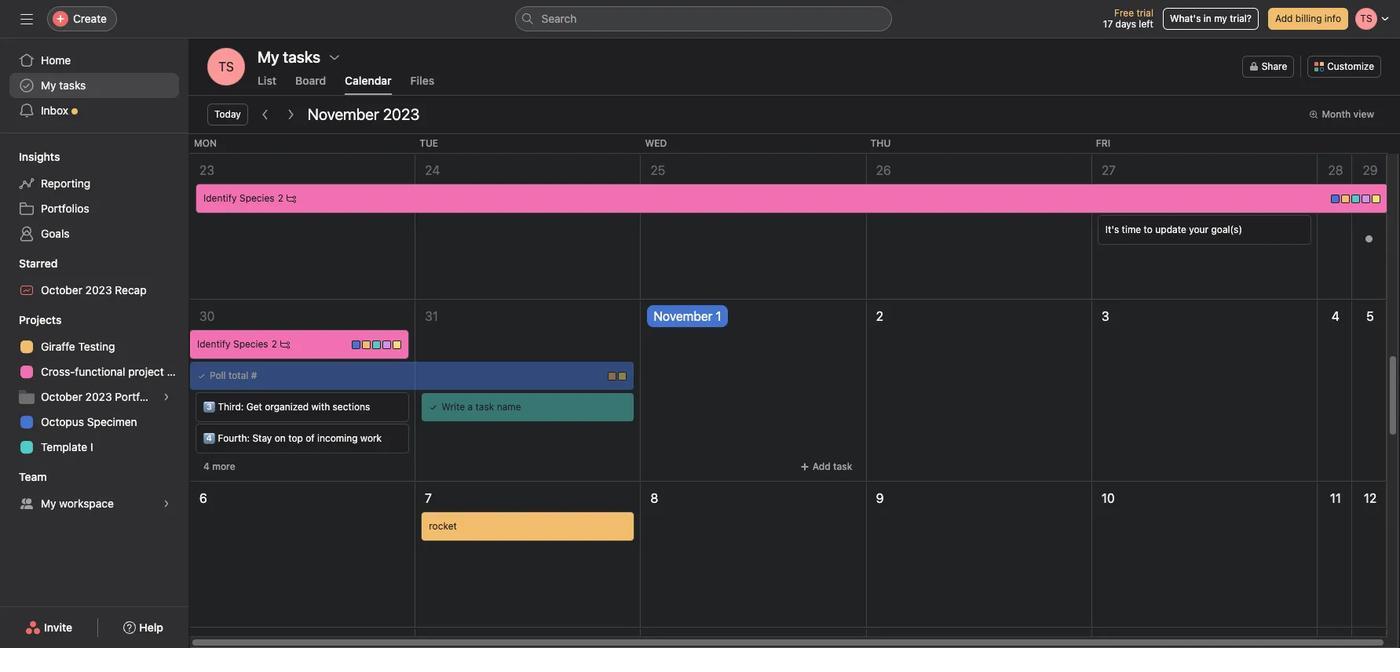Task type: vqa. For each thing, say whether or not it's contained in the screenshot.
Recap
yes



Task type: describe. For each thing, give the bounding box(es) containing it.
starred element
[[0, 250, 188, 306]]

2 for topmost leftcount icon
[[278, 192, 283, 204]]

tue
[[419, 137, 438, 149]]

3
[[1102, 309, 1109, 324]]

species for topmost leftcount icon
[[239, 192, 275, 204]]

days
[[1115, 18, 1136, 30]]

27
[[1102, 163, 1116, 177]]

organized
[[265, 401, 309, 413]]

testing
[[78, 340, 115, 353]]

projects
[[19, 313, 62, 327]]

october for october 2023 portfolio
[[41, 390, 82, 404]]

projects button
[[0, 313, 62, 328]]

free
[[1114, 7, 1134, 19]]

add for add task
[[812, 461, 831, 473]]

month
[[1322, 108, 1351, 120]]

5
[[1366, 309, 1374, 324]]

october for october 2023 recap
[[41, 283, 82, 297]]

search button
[[515, 6, 892, 31]]

team
[[19, 470, 47, 484]]

ts button
[[207, 48, 245, 86]]

portfolios
[[41, 202, 89, 215]]

11
[[1330, 492, 1341, 506]]

billing
[[1295, 13, 1322, 24]]

4️⃣
[[203, 433, 215, 444]]

month view
[[1322, 108, 1374, 120]]

files
[[410, 74, 434, 87]]

add task button
[[793, 456, 860, 478]]

incoming
[[317, 433, 358, 444]]

october 2023 portfolio link
[[9, 385, 179, 410]]

add for add billing info
[[1275, 13, 1293, 24]]

ts
[[218, 60, 234, 74]]

task inside button
[[833, 461, 852, 473]]

identify species for topmost leftcount icon
[[203, 192, 275, 204]]

goals
[[41, 227, 70, 240]]

plan
[[167, 365, 188, 378]]

to
[[1144, 224, 1153, 236]]

in
[[1204, 13, 1211, 24]]

list
[[258, 74, 276, 87]]

8
[[650, 492, 658, 506]]

3️⃣ third: get organized with sections
[[203, 401, 370, 413]]

update
[[1155, 224, 1186, 236]]

octopus specimen
[[41, 415, 137, 429]]

my tasks
[[41, 79, 86, 92]]

november 2023
[[308, 105, 420, 123]]

poll total #
[[210, 370, 257, 382]]

calendar link
[[345, 74, 392, 95]]

2 horizontal spatial 2
[[876, 309, 883, 324]]

25
[[650, 163, 665, 177]]

show options image
[[328, 51, 341, 64]]

0 vertical spatial leftcount image
[[287, 194, 296, 203]]

total
[[228, 370, 248, 382]]

template i link
[[9, 435, 179, 460]]

add billing info button
[[1268, 8, 1348, 30]]

goal(s)
[[1211, 224, 1242, 236]]

4 more button
[[196, 456, 242, 478]]

top
[[288, 433, 303, 444]]

24
[[425, 163, 440, 177]]

home
[[41, 53, 71, 67]]

on
[[275, 433, 286, 444]]

3️⃣
[[203, 401, 215, 413]]

today
[[214, 108, 241, 120]]

invite button
[[15, 614, 83, 642]]

17
[[1103, 18, 1113, 30]]

wed
[[645, 137, 667, 149]]

it's time to update your goal(s)
[[1105, 224, 1242, 236]]

calendar
[[345, 74, 392, 87]]

what's
[[1170, 13, 1201, 24]]

4 for 4
[[1332, 309, 1340, 324]]

#
[[251, 370, 257, 382]]

fri
[[1096, 137, 1111, 149]]

help button
[[113, 614, 173, 642]]

today button
[[207, 104, 248, 126]]

october 2023 recap
[[41, 283, 147, 297]]

1
[[716, 309, 721, 324]]

0 horizontal spatial task
[[475, 401, 494, 413]]

trial?
[[1230, 13, 1252, 24]]

my for my tasks
[[41, 79, 56, 92]]

functional
[[75, 365, 125, 378]]

board link
[[295, 74, 326, 95]]

customize
[[1327, 60, 1374, 72]]

insights button
[[0, 149, 60, 165]]

reporting link
[[9, 171, 179, 196]]

poll
[[210, 370, 226, 382]]

9
[[876, 492, 884, 506]]

thu
[[871, 137, 891, 149]]

teams element
[[0, 463, 188, 520]]

7
[[425, 492, 432, 506]]

see details, my workspace image
[[162, 499, 171, 509]]



Task type: locate. For each thing, give the bounding box(es) containing it.
2023 down files "link"
[[383, 105, 420, 123]]

0 vertical spatial 2023
[[383, 105, 420, 123]]

cross-
[[41, 365, 75, 378]]

0 vertical spatial 4
[[1332, 309, 1340, 324]]

6
[[199, 492, 207, 506]]

1 horizontal spatial november
[[654, 309, 713, 324]]

team button
[[0, 470, 47, 485]]

23
[[199, 163, 214, 177]]

mon
[[194, 137, 217, 149]]

my
[[1214, 13, 1227, 24]]

0 vertical spatial species
[[239, 192, 275, 204]]

2023 left recap
[[85, 283, 112, 297]]

1 horizontal spatial add
[[1275, 13, 1293, 24]]

invite
[[44, 621, 72, 634]]

next month image
[[284, 108, 297, 121]]

2023 for november 2023
[[383, 105, 420, 123]]

my tasks link
[[9, 73, 179, 98]]

1 vertical spatial leftcount image
[[280, 340, 290, 349]]

share button
[[1242, 56, 1294, 78]]

1 vertical spatial 4
[[203, 461, 210, 473]]

2023 inside "link"
[[85, 283, 112, 297]]

2023 for october 2023 portfolio
[[85, 390, 112, 404]]

portfolios link
[[9, 196, 179, 221]]

more
[[212, 461, 235, 473]]

0 vertical spatial identify
[[203, 192, 237, 204]]

name
[[497, 401, 521, 413]]

cross-functional project plan link
[[9, 360, 188, 385]]

identify
[[203, 192, 237, 204], [197, 338, 231, 350]]

november
[[308, 105, 379, 123], [654, 309, 713, 324]]

2 for leftcount icon to the bottom
[[271, 338, 277, 350]]

of
[[306, 433, 315, 444]]

1 vertical spatial october
[[41, 390, 82, 404]]

specimen
[[87, 415, 137, 429]]

what's in my trial?
[[1170, 13, 1252, 24]]

project
[[128, 365, 164, 378]]

previous month image
[[259, 108, 272, 121]]

1 horizontal spatial 4
[[1332, 309, 1340, 324]]

1 vertical spatial identify
[[197, 338, 231, 350]]

share
[[1262, 60, 1287, 72]]

info
[[1325, 13, 1341, 24]]

my down "team"
[[41, 497, 56, 510]]

starred
[[19, 257, 58, 270]]

2 october from the top
[[41, 390, 82, 404]]

1 october from the top
[[41, 283, 82, 297]]

1 vertical spatial task
[[833, 461, 852, 473]]

2 vertical spatial 2023
[[85, 390, 112, 404]]

what's in my trial? button
[[1163, 8, 1259, 30]]

my inside global element
[[41, 79, 56, 92]]

template
[[41, 441, 87, 454]]

portfolio
[[115, 390, 158, 404]]

it's
[[1105, 224, 1119, 236]]

time
[[1122, 224, 1141, 236]]

global element
[[0, 38, 188, 133]]

october 2023 portfolio
[[41, 390, 158, 404]]

0 horizontal spatial 2
[[271, 338, 277, 350]]

november left 1
[[654, 309, 713, 324]]

write a task name
[[441, 401, 521, 413]]

get
[[246, 401, 262, 413]]

inbox
[[41, 104, 68, 117]]

1 vertical spatial add
[[812, 461, 831, 473]]

my workspace
[[41, 497, 114, 510]]

left
[[1139, 18, 1153, 30]]

my for my workspace
[[41, 497, 56, 510]]

my inside teams element
[[41, 497, 56, 510]]

hide sidebar image
[[20, 13, 33, 25]]

identify down 30 on the left
[[197, 338, 231, 350]]

4 inside button
[[203, 461, 210, 473]]

workspace
[[59, 497, 114, 510]]

7 rocket
[[425, 492, 457, 532]]

4 left 5
[[1332, 309, 1340, 324]]

species
[[239, 192, 275, 204], [233, 338, 268, 350]]

1 vertical spatial species
[[233, 338, 268, 350]]

1 vertical spatial my
[[41, 497, 56, 510]]

0 vertical spatial task
[[475, 401, 494, 413]]

add task
[[812, 461, 852, 473]]

identify down the 23
[[203, 192, 237, 204]]

a
[[468, 401, 473, 413]]

october inside "link"
[[41, 283, 82, 297]]

november down calendar link
[[308, 105, 379, 123]]

recap
[[115, 283, 147, 297]]

insights element
[[0, 143, 188, 250]]

identify species up poll total #
[[197, 338, 268, 350]]

0 vertical spatial my
[[41, 79, 56, 92]]

10
[[1102, 492, 1115, 506]]

0 horizontal spatial november
[[308, 105, 379, 123]]

4 left more
[[203, 461, 210, 473]]

october up octopus
[[41, 390, 82, 404]]

template i
[[41, 441, 93, 454]]

stay
[[252, 433, 272, 444]]

inbox link
[[9, 98, 179, 123]]

0 vertical spatial 2
[[278, 192, 283, 204]]

octopus specimen link
[[9, 410, 179, 435]]

help
[[139, 621, 163, 634]]

30
[[199, 309, 215, 324]]

4️⃣ fourth: stay on top of incoming work
[[203, 433, 382, 444]]

see details, october 2023 portfolio image
[[162, 393, 171, 402]]

projects element
[[0, 306, 188, 463]]

my left tasks
[[41, 79, 56, 92]]

write
[[441, 401, 465, 413]]

26
[[876, 163, 891, 177]]

november for november 2023
[[308, 105, 379, 123]]

view
[[1353, 108, 1374, 120]]

tasks
[[59, 79, 86, 92]]

2 vertical spatial 2
[[271, 338, 277, 350]]

month view button
[[1302, 104, 1381, 126]]

october
[[41, 283, 82, 297], [41, 390, 82, 404]]

1 vertical spatial 2023
[[85, 283, 112, 297]]

0 horizontal spatial 4
[[203, 461, 210, 473]]

2023 inside projects element
[[85, 390, 112, 404]]

october 2023 recap link
[[9, 278, 179, 303]]

rocket
[[429, 521, 457, 532]]

species for leftcount icon to the bottom
[[233, 338, 268, 350]]

giraffe testing
[[41, 340, 115, 353]]

0 vertical spatial add
[[1275, 13, 1293, 24]]

leftcount image
[[287, 194, 296, 203], [280, 340, 290, 349]]

1 horizontal spatial task
[[833, 461, 852, 473]]

1 horizontal spatial 2
[[278, 192, 283, 204]]

identify species for leftcount icon to the bottom
[[197, 338, 268, 350]]

0 vertical spatial october
[[41, 283, 82, 297]]

2 my from the top
[[41, 497, 56, 510]]

2023
[[383, 105, 420, 123], [85, 283, 112, 297], [85, 390, 112, 404]]

2023 for october 2023 recap
[[85, 283, 112, 297]]

reporting
[[41, 177, 90, 190]]

0 horizontal spatial add
[[812, 461, 831, 473]]

12
[[1364, 492, 1377, 506]]

giraffe
[[41, 340, 75, 353]]

files link
[[410, 74, 434, 95]]

4 for 4 more
[[203, 461, 210, 473]]

november for november 1
[[654, 309, 713, 324]]

1 my from the top
[[41, 79, 56, 92]]

add billing info
[[1275, 13, 1341, 24]]

1 vertical spatial identify species
[[197, 338, 268, 350]]

third:
[[218, 401, 244, 413]]

with
[[311, 401, 330, 413]]

october down starred at the top
[[41, 283, 82, 297]]

create
[[73, 12, 107, 25]]

october inside projects element
[[41, 390, 82, 404]]

0 vertical spatial november
[[308, 105, 379, 123]]

1 vertical spatial 2
[[876, 309, 883, 324]]

identify species down the 23
[[203, 192, 275, 204]]

2023 down cross-functional project plan link
[[85, 390, 112, 404]]

1 vertical spatial november
[[654, 309, 713, 324]]

search list box
[[515, 6, 892, 31]]

november 1
[[654, 309, 721, 324]]

list link
[[258, 74, 276, 95]]

31
[[425, 309, 438, 324]]

0 vertical spatial identify species
[[203, 192, 275, 204]]



